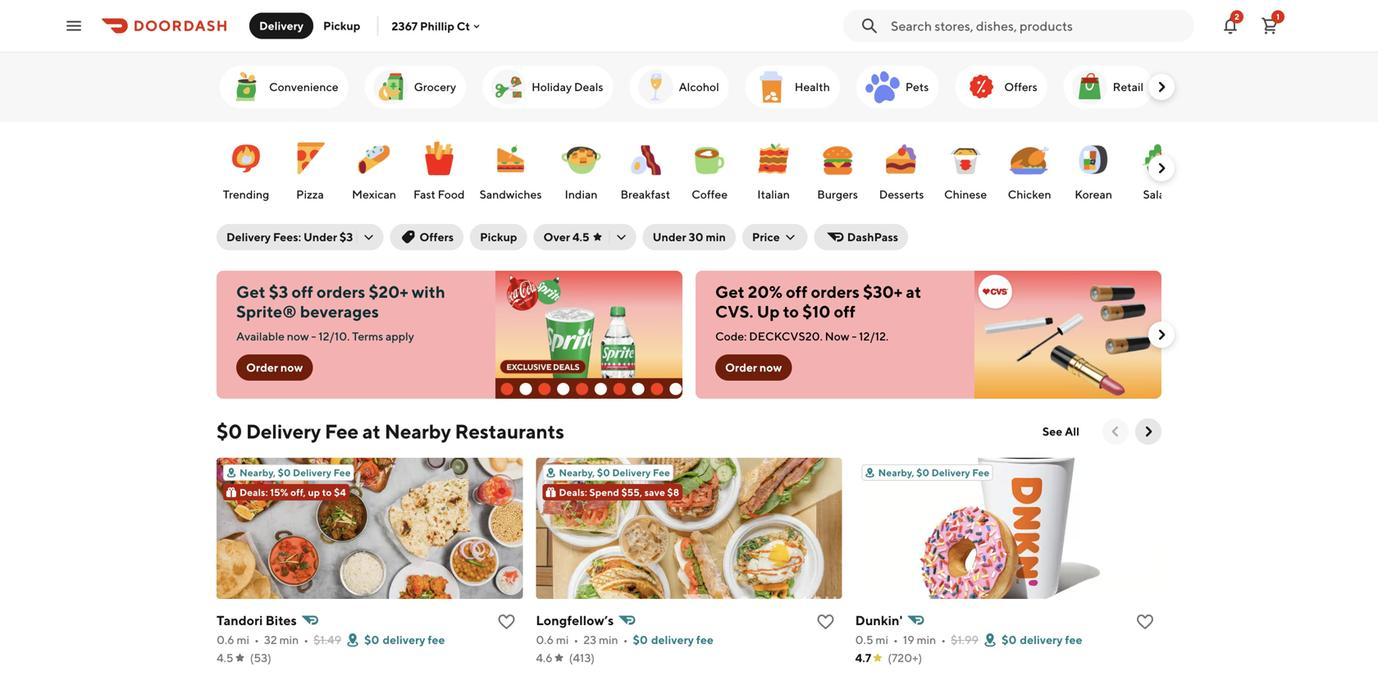 Task type: locate. For each thing, give the bounding box(es) containing it.
0 horizontal spatial delivery
[[383, 633, 426, 647]]

min for longfellow's
[[599, 633, 619, 647]]

under left 30
[[653, 230, 687, 244]]

orders up $10 on the right
[[811, 282, 860, 302]]

0 horizontal spatial fee
[[428, 633, 445, 647]]

3 fee from the left
[[1066, 633, 1083, 647]]

order down code:
[[726, 361, 758, 374]]

cvs.
[[716, 302, 754, 321]]

0 horizontal spatial order
[[246, 361, 278, 374]]

1 horizontal spatial at
[[906, 282, 922, 302]]

orders for $30+
[[811, 282, 860, 302]]

now down deckcvs20. on the right
[[760, 361, 782, 374]]

next button of carousel image
[[1154, 79, 1170, 95], [1154, 160, 1170, 176], [1154, 327, 1170, 343], [1141, 424, 1157, 440]]

indian
[[565, 188, 598, 201]]

$55,
[[622, 487, 643, 498]]

code:
[[716, 330, 747, 343]]

6 • from the left
[[942, 633, 946, 647]]

chicken
[[1008, 188, 1052, 201]]

over 4.5 button
[[534, 224, 637, 250]]

mi down longfellow's
[[556, 633, 569, 647]]

1 click to add this store to your saved list image from the left
[[497, 612, 517, 632]]

1 horizontal spatial order now
[[726, 361, 782, 374]]

2 deals: from the left
[[559, 487, 588, 498]]

1 under from the left
[[304, 230, 337, 244]]

off up the sprite®
[[292, 282, 313, 302]]

sprite®
[[236, 302, 297, 321]]

•
[[254, 633, 259, 647], [304, 633, 309, 647], [574, 633, 579, 647], [623, 633, 628, 647], [894, 633, 899, 647], [942, 633, 946, 647]]

2 mi from the left
[[556, 633, 569, 647]]

notification bell image
[[1221, 16, 1241, 36]]

1 vertical spatial to
[[322, 487, 332, 498]]

1 orders from the left
[[317, 282, 366, 302]]

trending link
[[218, 130, 274, 206]]

2 orders from the left
[[811, 282, 860, 302]]

with
[[412, 282, 446, 302]]

off for up
[[786, 282, 808, 302]]

under right fees:
[[304, 230, 337, 244]]

1 nearby, $0 delivery fee from the left
[[240, 467, 351, 478]]

1 horizontal spatial -
[[852, 330, 857, 343]]

delivery for tandori bites
[[383, 633, 426, 647]]

-
[[311, 330, 316, 343], [852, 330, 857, 343]]

2 order now from the left
[[726, 361, 782, 374]]

0 horizontal spatial to
[[322, 487, 332, 498]]

now
[[287, 330, 309, 343], [281, 361, 303, 374], [760, 361, 782, 374]]

now for cvs.
[[760, 361, 782, 374]]

at left nearby
[[363, 420, 381, 443]]

offers down fast food
[[420, 230, 454, 244]]

under
[[304, 230, 337, 244], [653, 230, 687, 244]]

- left 12/10.
[[311, 330, 316, 343]]

order now button for available
[[236, 355, 313, 381]]

• right 23
[[623, 633, 628, 647]]

1 order now button from the left
[[236, 355, 313, 381]]

3 delivery from the left
[[1021, 633, 1063, 647]]

$3
[[340, 230, 353, 244], [269, 282, 288, 302]]

tandori
[[217, 613, 263, 628]]

1 horizontal spatial nearby,
[[559, 467, 595, 478]]

0 horizontal spatial at
[[363, 420, 381, 443]]

1 horizontal spatial get
[[716, 282, 745, 302]]

1 horizontal spatial offers
[[1005, 80, 1038, 94]]

previous button of carousel image
[[1108, 424, 1124, 440]]

1 horizontal spatial pickup
[[480, 230, 517, 244]]

0 vertical spatial pickup button
[[314, 13, 370, 39]]

health link
[[746, 66, 840, 108]]

3 nearby, $0 delivery fee from the left
[[879, 467, 990, 478]]

Store search: begin typing to search for stores available on DoorDash text field
[[891, 17, 1185, 35]]

pets image
[[863, 67, 903, 107]]

available
[[236, 330, 285, 343]]

tandori bites
[[217, 613, 297, 628]]

$0 delivery fee for tandori bites
[[365, 633, 445, 647]]

0 horizontal spatial order now
[[246, 361, 303, 374]]

• left "$1.99"
[[942, 633, 946, 647]]

nearby
[[385, 420, 451, 443]]

deals: left spend
[[559, 487, 588, 498]]

delivery for dunkin'
[[1021, 633, 1063, 647]]

off for beverages
[[292, 282, 313, 302]]

order now down available
[[246, 361, 303, 374]]

order now button
[[236, 355, 313, 381], [716, 355, 792, 381]]

0 horizontal spatial click to add this store to your saved list image
[[497, 612, 517, 632]]

2 get from the left
[[716, 282, 745, 302]]

1 vertical spatial offers
[[420, 230, 454, 244]]

$0
[[217, 420, 242, 443], [278, 467, 291, 478], [597, 467, 610, 478], [917, 467, 930, 478], [365, 633, 380, 647], [633, 633, 648, 647], [1002, 633, 1017, 647]]

0 vertical spatial 4.5
[[573, 230, 590, 244]]

see
[[1043, 425, 1063, 438]]

0 horizontal spatial order now button
[[236, 355, 313, 381]]

min right '32'
[[280, 633, 299, 647]]

1 horizontal spatial orders
[[811, 282, 860, 302]]

2 under from the left
[[653, 230, 687, 244]]

to right 'up'
[[783, 302, 799, 321]]

$4
[[334, 487, 346, 498]]

4.7
[[856, 651, 872, 665]]

over
[[544, 230, 570, 244]]

get inside get 20% off orders $30+ at cvs. up to $10 off code: deckcvs20. now - 12/12.
[[716, 282, 745, 302]]

mi down tandori
[[237, 633, 250, 647]]

2 $0 delivery fee from the left
[[1002, 633, 1083, 647]]

0 horizontal spatial pickup button
[[314, 13, 370, 39]]

all
[[1065, 425, 1080, 438]]

0.6 up the 4.6
[[536, 633, 554, 647]]

pickup down 'sandwiches'
[[480, 230, 517, 244]]

get up 'cvs.'
[[716, 282, 745, 302]]

order now down code:
[[726, 361, 782, 374]]

pickup
[[323, 19, 361, 32], [480, 230, 517, 244]]

0 horizontal spatial orders
[[317, 282, 366, 302]]

$3 up the sprite®
[[269, 282, 288, 302]]

off up $10 on the right
[[786, 282, 808, 302]]

$0 delivery fee right $1.49
[[365, 633, 445, 647]]

0 horizontal spatial 0.6
[[217, 633, 234, 647]]

orders inside get 20% off orders $30+ at cvs. up to $10 off code: deckcvs20. now - 12/12.
[[811, 282, 860, 302]]

min for dunkin'
[[917, 633, 937, 647]]

• left '19'
[[894, 633, 899, 647]]

get 20% off orders $30+ at cvs. up to $10 off code: deckcvs20. now - 12/12.
[[716, 282, 922, 343]]

1 fee from the left
[[428, 633, 445, 647]]

1 horizontal spatial order now button
[[716, 355, 792, 381]]

pickup button down 'sandwiches'
[[470, 224, 527, 250]]

- right now
[[852, 330, 857, 343]]

dashpass
[[848, 230, 899, 244]]

0.5
[[856, 633, 874, 647]]

2 horizontal spatial fee
[[1066, 633, 1083, 647]]

pickup button left 2367
[[314, 13, 370, 39]]

orders inside get $3 off orders $20+ with sprite® beverages available now - 12/10. terms apply
[[317, 282, 366, 302]]

now
[[825, 330, 850, 343]]

$3 down mexican
[[340, 230, 353, 244]]

2 order from the left
[[726, 361, 758, 374]]

• left '32'
[[254, 633, 259, 647]]

• left 23
[[574, 633, 579, 647]]

1 - from the left
[[311, 330, 316, 343]]

order now button down code:
[[716, 355, 792, 381]]

• left $1.49
[[304, 633, 309, 647]]

orders
[[317, 282, 366, 302], [811, 282, 860, 302]]

restaurants
[[455, 420, 565, 443]]

longfellow's
[[536, 613, 614, 628]]

1 horizontal spatial nearby, $0 delivery fee
[[559, 467, 671, 478]]

off inside get $3 off orders $20+ with sprite® beverages available now - 12/10. terms apply
[[292, 282, 313, 302]]

1 horizontal spatial under
[[653, 230, 687, 244]]

2 - from the left
[[852, 330, 857, 343]]

fee for dunkin'
[[1066, 633, 1083, 647]]

min right 30
[[706, 230, 726, 244]]

1 horizontal spatial 4.5
[[573, 230, 590, 244]]

$0 delivery fee right "$1.99"
[[1002, 633, 1083, 647]]

min
[[706, 230, 726, 244], [280, 633, 299, 647], [599, 633, 619, 647], [917, 633, 937, 647]]

$8
[[668, 487, 680, 498]]

3 mi from the left
[[876, 633, 889, 647]]

2 0.6 from the left
[[536, 633, 554, 647]]

convenience link
[[220, 66, 348, 108]]

at right $30+
[[906, 282, 922, 302]]

health
[[795, 80, 830, 94]]

0 horizontal spatial $0 delivery fee
[[365, 633, 445, 647]]

deals: left the "15%"
[[240, 487, 268, 498]]

order down available
[[246, 361, 278, 374]]

order for to
[[726, 361, 758, 374]]

20%
[[748, 282, 783, 302]]

deals: for tandori bites
[[240, 487, 268, 498]]

1 horizontal spatial 0.6
[[536, 633, 554, 647]]

4.5 inside button
[[573, 230, 590, 244]]

get up the sprite®
[[236, 282, 266, 302]]

1 nearby, from the left
[[240, 467, 276, 478]]

now left 12/10.
[[287, 330, 309, 343]]

2367 phillip ct
[[392, 19, 470, 33]]

nearby, $0 delivery fee for longfellow's
[[559, 467, 671, 478]]

0.6 for longfellow's
[[536, 633, 554, 647]]

1 get from the left
[[236, 282, 266, 302]]

1 horizontal spatial fee
[[697, 633, 714, 647]]

2 nearby, $0 delivery fee from the left
[[559, 467, 671, 478]]

1 horizontal spatial click to add this store to your saved list image
[[1136, 612, 1156, 632]]

1 horizontal spatial pickup button
[[470, 224, 527, 250]]

salad
[[1144, 188, 1173, 201]]

offers inside button
[[420, 230, 454, 244]]

1 vertical spatial at
[[363, 420, 381, 443]]

up
[[308, 487, 320, 498]]

1 horizontal spatial $3
[[340, 230, 353, 244]]

mexican
[[352, 188, 396, 201]]

0.6
[[217, 633, 234, 647], [536, 633, 554, 647]]

0 horizontal spatial get
[[236, 282, 266, 302]]

nearby, for tandori bites
[[240, 467, 276, 478]]

2 order now button from the left
[[716, 355, 792, 381]]

italian
[[758, 188, 790, 201]]

offers link
[[956, 66, 1048, 108]]

$3 inside get $3 off orders $20+ with sprite® beverages available now - 12/10. terms apply
[[269, 282, 288, 302]]

1 mi from the left
[[237, 633, 250, 647]]

to left $4
[[322, 487, 332, 498]]

4.5
[[573, 230, 590, 244], [217, 651, 234, 665]]

1 horizontal spatial $0 delivery fee
[[1002, 633, 1083, 647]]

12/10.
[[319, 330, 350, 343]]

4.5 left (53)
[[217, 651, 234, 665]]

0 vertical spatial to
[[783, 302, 799, 321]]

now down available
[[281, 361, 303, 374]]

min right 23
[[599, 633, 619, 647]]

deals
[[574, 80, 604, 94]]

0.6 for tandori bites
[[217, 633, 234, 647]]

2 horizontal spatial delivery
[[1021, 633, 1063, 647]]

deals: for longfellow's
[[559, 487, 588, 498]]

mi for dunkin'
[[876, 633, 889, 647]]

get for get 20% off orders $30+ at cvs. up to $10 off
[[716, 282, 745, 302]]

$1.99
[[951, 633, 979, 647]]

1 deals: from the left
[[240, 487, 268, 498]]

0 vertical spatial pickup
[[323, 19, 361, 32]]

0 horizontal spatial deals:
[[240, 487, 268, 498]]

$30+
[[863, 282, 903, 302]]

0 horizontal spatial off
[[292, 282, 313, 302]]

over 4.5
[[544, 230, 590, 244]]

get inside get $3 off orders $20+ with sprite® beverages available now - 12/10. terms apply
[[236, 282, 266, 302]]

1 horizontal spatial off
[[786, 282, 808, 302]]

1 horizontal spatial to
[[783, 302, 799, 321]]

get
[[236, 282, 266, 302], [716, 282, 745, 302]]

0 horizontal spatial nearby,
[[240, 467, 276, 478]]

$1.49
[[314, 633, 342, 647]]

2 nearby, from the left
[[559, 467, 595, 478]]

mi for longfellow's
[[556, 633, 569, 647]]

0 horizontal spatial -
[[311, 330, 316, 343]]

mi
[[237, 633, 250, 647], [556, 633, 569, 647], [876, 633, 889, 647]]

0 horizontal spatial under
[[304, 230, 337, 244]]

1 horizontal spatial order
[[726, 361, 758, 374]]

1 horizontal spatial delivery
[[652, 633, 694, 647]]

1 order from the left
[[246, 361, 278, 374]]

bites
[[266, 613, 297, 628]]

ct
[[457, 19, 470, 33]]

fee for tandori bites
[[428, 633, 445, 647]]

pickup right delivery button
[[323, 19, 361, 32]]

min right '19'
[[917, 633, 937, 647]]

save
[[645, 487, 666, 498]]

1 • from the left
[[254, 633, 259, 647]]

orders up 'beverages'
[[317, 282, 366, 302]]

retail link
[[1064, 66, 1154, 108]]

0 vertical spatial $3
[[340, 230, 353, 244]]

spend
[[590, 487, 620, 498]]

0 horizontal spatial offers
[[420, 230, 454, 244]]

1 order now from the left
[[246, 361, 303, 374]]

mi right 0.5
[[876, 633, 889, 647]]

$0 delivery fee for dunkin'
[[1002, 633, 1083, 647]]

5 • from the left
[[894, 633, 899, 647]]

1 0.6 from the left
[[217, 633, 234, 647]]

4.5 right over
[[573, 230, 590, 244]]

1 horizontal spatial mi
[[556, 633, 569, 647]]

click to add this store to your saved list image
[[497, 612, 517, 632], [1136, 612, 1156, 632]]

1 delivery from the left
[[383, 633, 426, 647]]

3 nearby, from the left
[[879, 467, 915, 478]]

2 horizontal spatial nearby, $0 delivery fee
[[879, 467, 990, 478]]

grocery link
[[365, 66, 466, 108]]

offers
[[1005, 80, 1038, 94], [420, 230, 454, 244]]

1 $0 delivery fee from the left
[[365, 633, 445, 647]]

health image
[[752, 67, 792, 107]]

1 horizontal spatial deals:
[[559, 487, 588, 498]]

see all
[[1043, 425, 1080, 438]]

4 • from the left
[[623, 633, 628, 647]]

order now button down available
[[236, 355, 313, 381]]

offers image
[[962, 67, 1002, 107]]

1 vertical spatial 4.5
[[217, 651, 234, 665]]

desserts
[[880, 188, 925, 201]]

- inside get 20% off orders $30+ at cvs. up to $10 off code: deckcvs20. now - 12/12.
[[852, 330, 857, 343]]

off up now
[[834, 302, 856, 321]]

0 horizontal spatial nearby, $0 delivery fee
[[240, 467, 351, 478]]

1 vertical spatial pickup button
[[470, 224, 527, 250]]

0 horizontal spatial $3
[[269, 282, 288, 302]]

order for available
[[246, 361, 278, 374]]

1 vertical spatial $3
[[269, 282, 288, 302]]

2 click to add this store to your saved list image from the left
[[1136, 612, 1156, 632]]

nearby, $0 delivery fee
[[240, 467, 351, 478], [559, 467, 671, 478], [879, 467, 990, 478]]

0 vertical spatial at
[[906, 282, 922, 302]]

deals:
[[240, 487, 268, 498], [559, 487, 588, 498]]

offers right offers icon
[[1005, 80, 1038, 94]]

open menu image
[[64, 16, 84, 36]]

fee
[[325, 420, 359, 443], [334, 467, 351, 478], [653, 467, 671, 478], [973, 467, 990, 478]]

2 horizontal spatial nearby,
[[879, 467, 915, 478]]

0.6 down tandori
[[217, 633, 234, 647]]

0 horizontal spatial mi
[[237, 633, 250, 647]]

2 horizontal spatial mi
[[876, 633, 889, 647]]

fee
[[428, 633, 445, 647], [697, 633, 714, 647], [1066, 633, 1083, 647]]



Task type: describe. For each thing, give the bounding box(es) containing it.
1 button
[[1254, 9, 1287, 42]]

2 items, open order cart image
[[1261, 16, 1280, 36]]

2
[[1235, 12, 1240, 21]]

pets
[[906, 80, 929, 94]]

0.6 mi • 32 min •
[[217, 633, 309, 647]]

burgers
[[818, 188, 858, 201]]

korean
[[1075, 188, 1113, 201]]

retail
[[1113, 80, 1144, 94]]

grocery
[[414, 80, 456, 94]]

0 horizontal spatial 4.5
[[217, 651, 234, 665]]

see all link
[[1033, 419, 1090, 445]]

phillip
[[420, 19, 455, 33]]

convenience image
[[227, 67, 266, 107]]

3 • from the left
[[574, 633, 579, 647]]

delivery button
[[250, 13, 314, 39]]

apply
[[386, 330, 414, 343]]

breakfast
[[621, 188, 671, 201]]

order now button for to
[[716, 355, 792, 381]]

order now for to
[[726, 361, 782, 374]]

beverages
[[300, 302, 379, 321]]

fast food
[[414, 188, 465, 201]]

holiday deals
[[532, 80, 604, 94]]

at inside get 20% off orders $30+ at cvs. up to $10 off code: deckcvs20. now - 12/12.
[[906, 282, 922, 302]]

12/12.
[[859, 330, 889, 343]]

convenience
[[269, 80, 339, 94]]

min inside button
[[706, 230, 726, 244]]

food
[[438, 188, 465, 201]]

now for sprite®
[[281, 361, 303, 374]]

click to add this store to your saved list image
[[816, 612, 836, 632]]

2 delivery from the left
[[652, 633, 694, 647]]

deals: spend $55, save $8
[[559, 487, 680, 498]]

2 • from the left
[[304, 633, 309, 647]]

pizza
[[296, 188, 324, 201]]

holiday deals link
[[483, 66, 613, 108]]

fees:
[[273, 230, 301, 244]]

(720+)
[[888, 651, 923, 665]]

pets link
[[857, 66, 939, 108]]

to inside get 20% off orders $30+ at cvs. up to $10 off code: deckcvs20. now - 12/12.
[[783, 302, 799, 321]]

terms
[[352, 330, 383, 343]]

off,
[[291, 487, 306, 498]]

deals: 15% off, up to $4
[[240, 487, 346, 498]]

min for tandori bites
[[280, 633, 299, 647]]

orders for $20+
[[317, 282, 366, 302]]

under 30 min button
[[643, 224, 736, 250]]

$10
[[803, 302, 831, 321]]

get for get $3 off orders $20+ with sprite® beverages
[[236, 282, 266, 302]]

deckcvs20.
[[749, 330, 823, 343]]

- inside get $3 off orders $20+ with sprite® beverages available now - 12/10. terms apply
[[311, 330, 316, 343]]

holiday deals image
[[489, 67, 529, 107]]

order now for available
[[246, 361, 303, 374]]

0.5 mi • 19 min •
[[856, 633, 946, 647]]

19
[[904, 633, 915, 647]]

2367
[[392, 19, 418, 33]]

0 horizontal spatial pickup
[[323, 19, 361, 32]]

price button
[[743, 224, 808, 250]]

holiday
[[532, 80, 572, 94]]

click to add this store to your saved list image for tandori bites
[[497, 612, 517, 632]]

under inside button
[[653, 230, 687, 244]]

sandwiches
[[480, 188, 542, 201]]

alcohol image
[[636, 67, 676, 107]]

delivery fees: under $3
[[227, 230, 353, 244]]

delivery inside button
[[259, 19, 304, 32]]

under 30 min
[[653, 230, 726, 244]]

23
[[584, 633, 597, 647]]

4.6
[[536, 651, 553, 665]]

mi for tandori bites
[[237, 633, 250, 647]]

click to add this store to your saved list image for dunkin'
[[1136, 612, 1156, 632]]

1
[[1277, 12, 1280, 21]]

30
[[689, 230, 704, 244]]

$20+
[[369, 282, 409, 302]]

up
[[757, 302, 780, 321]]

0 vertical spatial offers
[[1005, 80, 1038, 94]]

2367 phillip ct button
[[392, 19, 483, 33]]

chinese
[[945, 188, 988, 201]]

coffee
[[692, 188, 728, 201]]

0.6 mi • 23 min • $0 delivery fee
[[536, 633, 714, 647]]

get $3 off orders $20+ with sprite® beverages available now - 12/10. terms apply
[[236, 282, 446, 343]]

$0 delivery fee at nearby restaurants
[[217, 420, 565, 443]]

offers button
[[390, 224, 464, 250]]

$0 delivery fee at nearby restaurants link
[[217, 419, 565, 445]]

(413)
[[569, 651, 595, 665]]

nearby, for longfellow's
[[559, 467, 595, 478]]

alcohol link
[[630, 66, 729, 108]]

now inside get $3 off orders $20+ with sprite® beverages available now - 12/10. terms apply
[[287, 330, 309, 343]]

alcohol
[[679, 80, 720, 94]]

retail image
[[1071, 67, 1110, 107]]

(53)
[[250, 651, 272, 665]]

nearby, $0 delivery fee for tandori bites
[[240, 467, 351, 478]]

1 vertical spatial pickup
[[480, 230, 517, 244]]

trending
[[223, 188, 269, 201]]

2 fee from the left
[[697, 633, 714, 647]]

2 horizontal spatial off
[[834, 302, 856, 321]]

grocery image
[[371, 67, 411, 107]]

fast
[[414, 188, 436, 201]]

15%
[[270, 487, 288, 498]]

price
[[752, 230, 780, 244]]

dunkin'
[[856, 613, 903, 628]]



Task type: vqa. For each thing, say whether or not it's contained in the screenshot.
(18
no



